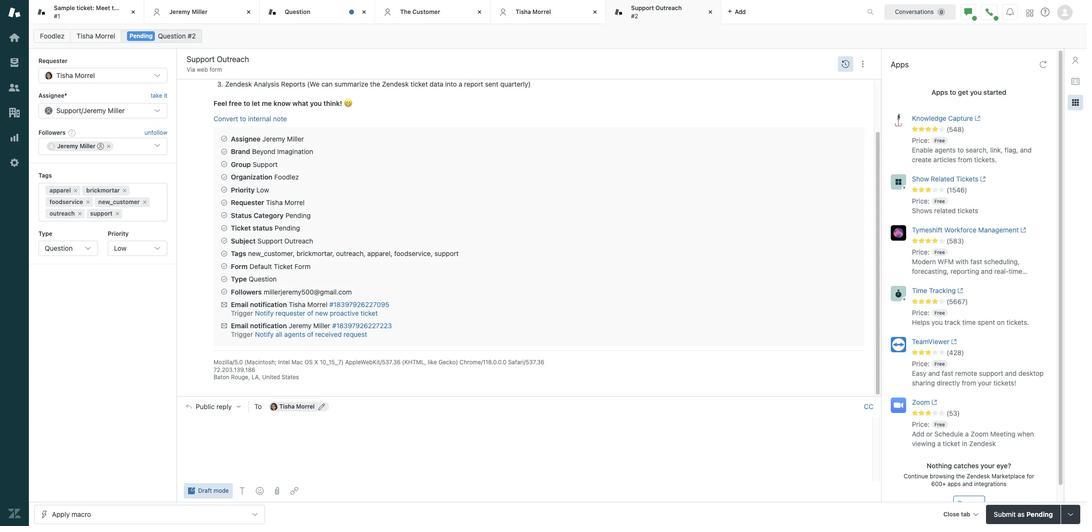 Task type: locate. For each thing, give the bounding box(es) containing it.
type
[[39, 230, 52, 237], [231, 275, 247, 283]]

priority
[[231, 186, 255, 194], [108, 230, 129, 237]]

miller up question #2
[[192, 8, 208, 15]]

free inside price: free helps you track time spent on tickets.
[[935, 310, 946, 316]]

0 vertical spatial low
[[257, 186, 269, 194]]

0 vertical spatial of
[[307, 309, 314, 317]]

question inside popup button
[[45, 244, 73, 252]]

or inside price: free add or schedule a zoom meeting when viewing a ticket in zendesk
[[927, 430, 933, 438]]

when
[[1018, 430, 1035, 438]]

foodlez down imagination
[[275, 173, 299, 181]]

(opens in a new tab) image
[[979, 176, 987, 182], [1020, 227, 1027, 233], [950, 339, 958, 345], [931, 400, 938, 405]]

fast right with
[[971, 258, 983, 266]]

tags for tags new_customer, brickmortar, outreach, apparel, foodservice, support
[[231, 249, 246, 258]]

brickmortar,
[[297, 249, 335, 258]]

0 horizontal spatial tags
[[39, 172, 52, 179]]

price: free easy and fast remote support and desktop sharing directly from your tickets!
[[913, 360, 1044, 387]]

1 horizontal spatial agents
[[935, 146, 957, 154]]

millerjeremy500@gmail.com image
[[48, 143, 55, 150]]

question inside secondary element
[[158, 32, 186, 40]]

remove image right outreach
[[77, 211, 83, 216]]

1 horizontal spatial tickets.
[[1007, 318, 1030, 326]]

1 free from the top
[[935, 138, 946, 143]]

1 price: from the top
[[913, 136, 930, 144]]

price: up enable
[[913, 136, 930, 144]]

price: inside price: free helps you track time spent on tickets.
[[913, 309, 930, 317]]

web
[[197, 66, 208, 73]]

1 vertical spatial your
[[981, 462, 996, 470]]

jeremy miller down 'info on adding followers' image
[[57, 143, 96, 150]]

0 vertical spatial trigger
[[231, 309, 253, 317]]

jeremy miller inside tab
[[169, 8, 208, 15]]

1 vertical spatial ticket
[[274, 262, 293, 270]]

close image inside jeremy miller tab
[[244, 7, 254, 17]]

free for wfm
[[935, 249, 946, 255]]

tymeshift workforce management
[[913, 226, 1020, 234]]

jeremy inside email notification jeremy miller # 18397926227223 trigger notify all agents of received request
[[289, 322, 312, 330]]

2 horizontal spatial close image
[[706, 7, 716, 17]]

outreach
[[656, 4, 682, 12], [285, 237, 313, 245]]

tisha morrel
[[516, 8, 551, 15], [77, 32, 115, 40], [56, 71, 95, 80], [280, 403, 315, 410]]

a down schedule
[[938, 439, 942, 448]]

apps left get
[[932, 88, 949, 96]]

price: up 'add'
[[913, 420, 930, 428]]

notifications image
[[1007, 8, 1015, 16]]

1 vertical spatial apps
[[932, 88, 949, 96]]

miller right /
[[108, 106, 125, 114]]

followers element
[[39, 138, 168, 155]]

from down the remote
[[963, 379, 977, 387]]

1 close image from the left
[[244, 7, 254, 17]]

1 horizontal spatial jeremy miller
[[169, 8, 208, 15]]

0 horizontal spatial type
[[39, 230, 52, 237]]

close image
[[129, 7, 138, 17], [360, 7, 369, 17], [706, 7, 716, 17]]

support inside support syncs (w/ leadership or the entire team to update on where larger support issues are arising) zendesk analysis reports (we can summarize the zendesk ticket data into a report sent quarterly)
[[459, 71, 483, 80]]

1 email from the top
[[231, 300, 249, 309]]

your
[[979, 379, 993, 387], [981, 462, 996, 470]]

zendesk inside nothing catches your eye? continue browsing the zendesk marketplace for 600+ apps and integrations
[[967, 473, 991, 480]]

(opens in a new tab) image up 4 stars. 548 reviews. element at right
[[974, 116, 981, 121]]

2 close image from the left
[[360, 7, 369, 17]]

remove image for new_customer
[[142, 199, 148, 205]]

close image inside tisha morrel tab
[[591, 7, 600, 17]]

0 vertical spatial you
[[971, 88, 983, 96]]

price: inside price: free enable agents to search, link, flag, and create articles from tickets.
[[913, 136, 930, 144]]

0 horizontal spatial priority
[[108, 230, 129, 237]]

support for support syncs (w/ leadership or the entire team to update on where larger support issues are arising) zendesk analysis reports (we can summarize the zendesk ticket data into a report sent quarterly)
[[225, 71, 250, 80]]

1 horizontal spatial fast
[[971, 258, 983, 266]]

1 horizontal spatial type
[[231, 275, 247, 283]]

remove image
[[73, 188, 79, 193], [122, 188, 128, 193], [85, 199, 91, 205], [114, 211, 120, 216]]

0 horizontal spatial remove image
[[77, 211, 83, 216]]

jeremy up "brand beyond imagination"
[[263, 135, 285, 143]]

zoom
[[913, 398, 931, 406], [971, 430, 989, 438]]

in
[[963, 439, 968, 448]]

support inside support outreach #2
[[632, 4, 655, 12]]

jeremy miller tab
[[144, 0, 260, 24]]

2 tab from the left
[[607, 0, 722, 24]]

to left let
[[244, 99, 250, 108]]

low down organization foodlez
[[257, 186, 269, 194]]

directly
[[938, 379, 961, 387]]

2 price: from the top
[[913, 197, 930, 205]]

notify inside email notification jeremy miller # 18397926227223 trigger notify all agents of received request
[[255, 330, 274, 339]]

customer context image
[[1073, 56, 1080, 64]]

1 vertical spatial followers
[[231, 288, 262, 296]]

(428)
[[947, 349, 965, 357]]

tisha morrel inside the requester element
[[56, 71, 95, 80]]

via
[[187, 66, 195, 73]]

3 stars. 1546 reviews. element
[[913, 186, 1052, 194]]

0 horizontal spatial on
[[409, 71, 417, 80]]

submit
[[995, 510, 1017, 518]]

received
[[315, 330, 342, 339]]

to right team
[[377, 71, 383, 80]]

apps right ticket actions icon
[[892, 60, 910, 69]]

0 horizontal spatial time
[[963, 318, 977, 326]]

0 vertical spatial from
[[959, 155, 973, 164]]

1 horizontal spatial close image
[[475, 7, 485, 17]]

assignee* element
[[39, 103, 168, 118]]

jeremy miller for the 'jeremy miller' option
[[57, 143, 96, 150]]

type down outreach
[[39, 230, 52, 237]]

type down form default ticket form in the left of the page
[[231, 275, 247, 283]]

foodservice,
[[395, 249, 433, 258]]

morrel up status category pending
[[285, 198, 305, 207]]

1 notify from the top
[[255, 309, 274, 317]]

(53)
[[947, 409, 961, 417]]

notification up requester
[[250, 300, 287, 309]]

notify
[[255, 309, 274, 317], [255, 330, 274, 339]]

0 vertical spatial zoom
[[913, 398, 931, 406]]

1 of from the top
[[307, 309, 314, 317]]

and left real- in the bottom right of the page
[[982, 267, 993, 275]]

1 vertical spatial of
[[307, 330, 314, 339]]

free for or
[[935, 422, 946, 427]]

0 horizontal spatial #2
[[188, 32, 196, 40]]

1 tab from the left
[[29, 0, 144, 24]]

pending right category
[[286, 211, 311, 219]]

submit as pending
[[995, 510, 1054, 518]]

0 horizontal spatial low
[[114, 244, 127, 252]]

ticket down the where
[[411, 80, 428, 88]]

free inside price: free enable agents to search, link, flag, and create articles from tickets.
[[935, 138, 946, 143]]

tisha morrel up assignee*
[[56, 71, 95, 80]]

6 free from the top
[[935, 422, 946, 427]]

pending left question #2
[[130, 32, 153, 39]]

(opens in a new tab) image inside knowledge capture link
[[974, 116, 981, 121]]

morrel up /
[[75, 71, 95, 80]]

tickets. right the spent on the right bottom of page
[[1007, 318, 1030, 326]]

1 horizontal spatial outreach
[[656, 4, 682, 12]]

2 of from the top
[[307, 330, 314, 339]]

1 horizontal spatial form
[[295, 262, 311, 270]]

desktop
[[1019, 369, 1044, 377]]

brand
[[231, 147, 250, 156]]

(opens in a new tab) image for tracking
[[956, 288, 964, 294]]

(opens in a new tab) image inside "tymeshift workforce management" link
[[1020, 227, 1027, 233]]

take it button
[[151, 91, 168, 101]]

remove image inside the 'jeremy miller' option
[[106, 144, 112, 149]]

(583)
[[947, 237, 965, 245]]

0 horizontal spatial zoom
[[913, 398, 931, 406]]

price:
[[913, 136, 930, 144], [913, 197, 930, 205], [913, 248, 930, 256], [913, 309, 930, 317], [913, 360, 930, 368], [913, 420, 930, 428]]

ticket down 18397926227095
[[361, 309, 378, 317]]

edit user image
[[319, 404, 326, 410]]

forecasting,
[[913, 267, 950, 275]]

1 vertical spatial or
[[927, 430, 933, 438]]

notify for notify all agents of received request
[[255, 330, 274, 339]]

on right the spent on the right bottom of page
[[998, 318, 1006, 326]]

1 horizontal spatial followers
[[231, 288, 262, 296]]

price: for enable
[[913, 136, 930, 144]]

#2 inside secondary element
[[188, 32, 196, 40]]

1 trigger from the top
[[231, 309, 253, 317]]

jeremy miller inside option
[[57, 143, 96, 150]]

0 vertical spatial tickets.
[[975, 155, 998, 164]]

customers image
[[8, 81, 21, 94]]

are
[[506, 71, 516, 80]]

(opens in a new tab) image for teamviewer
[[950, 339, 958, 345]]

0 horizontal spatial tab
[[29, 0, 144, 24]]

free up related at the top of page
[[935, 198, 946, 204]]

18397926227223
[[337, 322, 392, 330]]

1 vertical spatial remove image
[[142, 199, 148, 205]]

continue
[[904, 473, 929, 480]]

2 notification from the top
[[250, 322, 287, 330]]

and inside price: free enable agents to search, link, flag, and create articles from tickets.
[[1021, 146, 1032, 154]]

(khtml,
[[403, 359, 427, 366]]

button displays agent's chat status as online. image
[[965, 8, 973, 16]]

email inside email notification tisha morrel # 18397926227095 trigger notify requester of new proactive ticket
[[231, 300, 249, 309]]

morrel inside email notification tisha morrel # 18397926227095 trigger notify requester of new proactive ticket
[[308, 300, 328, 309]]

2 horizontal spatial close image
[[591, 7, 600, 17]]

10_15_7)
[[320, 359, 344, 366]]

0 vertical spatial followers
[[39, 129, 66, 136]]

hide composer image
[[526, 393, 533, 400]]

trigger up mozilla/5.0
[[231, 330, 253, 339]]

chrome/118.0.0.0
[[460, 359, 507, 366]]

email inside email notification jeremy miller # 18397926227223 trigger notify all agents of received request
[[231, 322, 249, 330]]

remove image up new_customer
[[122, 188, 128, 193]]

remove image for apparel
[[73, 188, 79, 193]]

1 vertical spatial on
[[998, 318, 1006, 326]]

0 horizontal spatial you
[[310, 99, 322, 108]]

zendesk up the free
[[225, 80, 252, 88]]

priority for priority
[[108, 230, 129, 237]]

notify for notify requester of new proactive ticket
[[255, 309, 274, 317]]

zoom down 3 stars. 53 reviews. element
[[971, 430, 989, 438]]

flag,
[[1005, 146, 1019, 154]]

assignee*
[[39, 92, 67, 99]]

close image left add popup button
[[706, 7, 716, 17]]

browsing
[[931, 473, 955, 480]]

(opens in a new tab) image inside the show related tickets link
[[979, 176, 987, 182]]

fast up directly
[[942, 369, 954, 377]]

ticket right meet
[[123, 4, 139, 12]]

close
[[944, 511, 960, 518]]

report
[[465, 80, 484, 88]]

free inside price: free add or schedule a zoom meeting when viewing a ticket in zendesk
[[935, 422, 946, 427]]

displays possible ticket submission types image
[[1068, 511, 1075, 518]]

miller inside the assignee* element
[[108, 106, 125, 114]]

spent
[[978, 318, 996, 326]]

for
[[1028, 473, 1035, 480]]

1 vertical spatial you
[[310, 99, 322, 108]]

mozilla/5.0 (macintosh; intel mac os x 10_15_7) applewebkit/537.36 (khtml, like gecko) chrome/118.0.0.0 safari/537.36 72.203.139.186 baton rouge, la, united states
[[214, 359, 545, 381]]

ticket inside sample ticket: meet the ticket #1
[[123, 4, 139, 12]]

2 vertical spatial a
[[938, 439, 942, 448]]

the
[[112, 4, 121, 12], [328, 71, 338, 80], [370, 80, 380, 88], [957, 473, 966, 480]]

0 vertical spatial requester
[[39, 57, 68, 65]]

price: inside price: free add or schedule a zoom meeting when viewing a ticket in zendesk
[[913, 420, 930, 428]]

low button
[[108, 241, 168, 256]]

price: inside price: free modern wfm with fast scheduling, forecasting, reporting and real-time analytics.
[[913, 248, 930, 256]]

notify left all
[[255, 330, 274, 339]]

0 vertical spatial notification
[[250, 300, 287, 309]]

0 horizontal spatial foodlez
[[40, 32, 65, 40]]

convert to internal note
[[214, 114, 287, 123]]

remove image down brickmortar
[[85, 199, 91, 205]]

unfollow
[[145, 129, 168, 136]]

trigger for email notification tisha morrel # 18397926227095 trigger notify requester of new proactive ticket
[[231, 309, 253, 317]]

requester down foodlez link
[[39, 57, 68, 65]]

notify left requester
[[255, 309, 274, 317]]

(opens in a new tab) image for tymeshift workforce management
[[1020, 227, 1027, 233]]

1 vertical spatial type
[[231, 275, 247, 283]]

teamviewer link
[[913, 337, 1035, 349]]

0 vertical spatial or
[[320, 71, 327, 80]]

to inside support syncs (w/ leadership or the entire team to update on where larger support issues are arising) zendesk analysis reports (we can summarize the zendesk ticket data into a report sent quarterly)
[[377, 71, 383, 80]]

tisha up secondary element
[[516, 8, 531, 15]]

the inside sample ticket: meet the ticket #1
[[112, 4, 121, 12]]

1 horizontal spatial low
[[257, 186, 269, 194]]

0 vertical spatial fast
[[971, 258, 983, 266]]

5 free from the top
[[935, 361, 946, 367]]

#2
[[632, 12, 639, 19], [188, 32, 196, 40]]

price: inside the price: free shows related tickets
[[913, 197, 930, 205]]

3 close image from the left
[[706, 7, 716, 17]]

notification up all
[[250, 322, 287, 330]]

tisha inside tab
[[516, 8, 531, 15]]

you right get
[[971, 88, 983, 96]]

agents up articles
[[935, 146, 957, 154]]

2 close image from the left
[[475, 7, 485, 17]]

remove image down new_customer
[[114, 211, 120, 216]]

jeremy down the requester element
[[83, 106, 106, 114]]

jeremy inside tab
[[169, 8, 190, 15]]

email for email notification jeremy miller # 18397926227223 trigger notify all agents of received request
[[231, 322, 249, 330]]

0 horizontal spatial followers
[[39, 129, 66, 136]]

tymeshift
[[913, 226, 943, 234]]

notification for all
[[250, 322, 287, 330]]

support up tickets!
[[980, 369, 1004, 377]]

0 vertical spatial foodlez
[[40, 32, 65, 40]]

time tracking image
[[892, 286, 907, 301]]

requester down priority low
[[231, 198, 264, 207]]

1 horizontal spatial requester
[[231, 198, 264, 207]]

from inside price: free easy and fast remote support and desktop sharing directly from your tickets!
[[963, 379, 977, 387]]

beyond
[[252, 147, 276, 156]]

zendesk up the integrations
[[967, 473, 991, 480]]

show related tickets
[[913, 175, 979, 183]]

free for and
[[935, 361, 946, 367]]

3 free from the top
[[935, 249, 946, 255]]

assignee jeremy miller
[[231, 135, 304, 143]]

knowledge capture link
[[913, 114, 1035, 125]]

tisha inside email notification tisha morrel # 18397926227095 trigger notify requester of new proactive ticket
[[289, 300, 306, 309]]

price: for add
[[913, 420, 930, 428]]

0 vertical spatial jeremy miller
[[169, 8, 208, 15]]

4 stars. 5667 reviews. element
[[913, 297, 1052, 306]]

morrel up secondary element
[[533, 8, 551, 15]]

3 price: from the top
[[913, 248, 930, 256]]

1 vertical spatial notify
[[255, 330, 274, 339]]

assignee
[[231, 135, 261, 143]]

support up report
[[459, 71, 483, 80]]

0 horizontal spatial jeremy miller
[[57, 143, 96, 150]]

knowledge image
[[1073, 78, 1080, 85]]

close image for jeremy miller
[[244, 7, 254, 17]]

track
[[945, 318, 961, 326]]

1 horizontal spatial you
[[932, 318, 944, 326]]

(opens in a new tab) image for capture
[[974, 116, 981, 121]]

1 vertical spatial tags
[[231, 249, 246, 258]]

close image
[[244, 7, 254, 17], [475, 7, 485, 17], [591, 7, 600, 17]]

close image left "the"
[[360, 7, 369, 17]]

0 vertical spatial agents
[[935, 146, 957, 154]]

0 vertical spatial your
[[979, 379, 993, 387]]

2 vertical spatial remove image
[[77, 211, 83, 216]]

from down search,
[[959, 155, 973, 164]]

price: inside price: free easy and fast remote support and desktop sharing directly from your tickets!
[[913, 360, 930, 368]]

rouge,
[[231, 374, 250, 381]]

2 email from the top
[[231, 322, 249, 330]]

type for type question
[[231, 275, 247, 283]]

price: for easy
[[913, 360, 930, 368]]

pending right as
[[1027, 510, 1054, 518]]

on left the where
[[409, 71, 417, 80]]

1 notification from the top
[[250, 300, 287, 309]]

notify inside email notification tisha morrel # 18397926227095 trigger notify requester of new proactive ticket
[[255, 309, 274, 317]]

and up tickets!
[[1006, 369, 1017, 377]]

shows
[[913, 207, 933, 215]]

1 horizontal spatial (opens in a new tab) image
[[974, 116, 981, 121]]

0 horizontal spatial agents
[[284, 330, 306, 339]]

0 horizontal spatial (opens in a new tab) image
[[956, 288, 964, 294]]

close image for support outreach
[[706, 7, 716, 17]]

# inside email notification jeremy miller # 18397926227223 trigger notify all agents of received request
[[332, 322, 337, 330]]

(opens in a new tab) image inside 'teamviewer' link
[[950, 339, 958, 345]]

tisha up assignee*
[[56, 71, 73, 80]]

support inside the assignee* element
[[56, 106, 81, 114]]

apps for apps to get you started
[[932, 88, 949, 96]]

meet
[[96, 4, 110, 12]]

get help image
[[1042, 8, 1050, 16]]

tymeshift workforce management image
[[892, 225, 907, 241]]

zendesk support image
[[8, 6, 21, 19]]

free
[[229, 99, 242, 108]]

close image for tisha morrel
[[591, 7, 600, 17]]

tisha morrel up secondary element
[[516, 8, 551, 15]]

close image inside the customer tab
[[475, 7, 485, 17]]

support for support / jeremy miller
[[56, 106, 81, 114]]

2 free from the top
[[935, 198, 946, 204]]

1 vertical spatial fast
[[942, 369, 954, 377]]

1 horizontal spatial on
[[998, 318, 1006, 326]]

secondary element
[[29, 26, 1088, 46]]

jeremy miller for jeremy miller tab
[[169, 8, 208, 15]]

you left the track
[[932, 318, 944, 326]]

applewebkit/537.36
[[345, 359, 401, 366]]

the right meet
[[112, 4, 121, 12]]

from inside price: free enable agents to search, link, flag, and create articles from tickets.
[[959, 155, 973, 164]]

remove image right new_customer
[[142, 199, 148, 205]]

(548)
[[947, 125, 965, 133]]

notification
[[250, 300, 287, 309], [250, 322, 287, 330]]

0 vertical spatial #2
[[632, 12, 639, 19]]

notification inside email notification jeremy miller # 18397926227223 trigger notify all agents of received request
[[250, 322, 287, 330]]

or up viewing on the bottom right of page
[[927, 430, 933, 438]]

1 horizontal spatial remove image
[[106, 144, 112, 149]]

6 price: from the top
[[913, 420, 930, 428]]

0 vertical spatial notify
[[255, 309, 274, 317]]

(opens in a new tab) image up scheduling,
[[1020, 227, 1027, 233]]

like
[[428, 359, 437, 366]]

miller left user is an agent image at left top
[[80, 143, 96, 150]]

new_customer,
[[248, 249, 295, 258]]

2 horizontal spatial you
[[971, 88, 983, 96]]

free inside the price: free shows related tickets
[[935, 198, 946, 204]]

1 close image from the left
[[129, 7, 138, 17]]

form default ticket form
[[231, 262, 311, 270]]

# inside email notification tisha morrel # 18397926227095 trigger notify requester of new proactive ticket
[[330, 300, 334, 309]]

what
[[293, 99, 309, 108]]

(opens in a new tab) image for zoom
[[931, 400, 938, 405]]

tab containing support outreach
[[607, 0, 722, 24]]

remove image
[[106, 144, 112, 149], [142, 199, 148, 205], [77, 211, 83, 216]]

(opens in a new tab) image inside time tracking link
[[956, 288, 964, 294]]

# up received
[[332, 322, 337, 330]]

1 vertical spatial foodlez
[[275, 173, 299, 181]]

add
[[736, 8, 746, 15]]

0 horizontal spatial or
[[320, 71, 327, 80]]

tags down subject
[[231, 249, 246, 258]]

jeremy down 'info on adding followers' image
[[57, 143, 78, 150]]

followers up "millerjeremy500@gmail.com" image
[[39, 129, 66, 136]]

jeremy miller option
[[47, 142, 114, 151]]

you inside price: free helps you track time spent on tickets.
[[932, 318, 944, 326]]

agents inside price: free enable agents to search, link, flag, and create articles from tickets.
[[935, 146, 957, 154]]

support inside support syncs (w/ leadership or the entire team to update on where larger support issues are arising) zendesk analysis reports (we can summarize the zendesk ticket data into a report sent quarterly)
[[225, 71, 250, 80]]

free for agents
[[935, 138, 946, 143]]

3 close image from the left
[[591, 7, 600, 17]]

1 horizontal spatial tags
[[231, 249, 246, 258]]

5 price: from the top
[[913, 360, 930, 368]]

close image right meet
[[129, 7, 138, 17]]

from for search,
[[959, 155, 973, 164]]

trigger inside email notification jeremy miller # 18397926227223 trigger notify all agents of received request
[[231, 330, 253, 339]]

3 stars. 428 reviews. element
[[913, 349, 1052, 357]]

mac
[[292, 359, 303, 366]]

free inside price: free modern wfm with fast scheduling, forecasting, reporting and real-time analytics.
[[935, 249, 946, 255]]

notification inside email notification tisha morrel # 18397926227095 trigger notify requester of new proactive ticket
[[250, 300, 287, 309]]

2 trigger from the top
[[231, 330, 253, 339]]

requester for requester
[[39, 57, 68, 65]]

requester element
[[39, 68, 168, 83]]

note
[[273, 114, 287, 123]]

to inside button
[[240, 114, 246, 123]]

4 stars. 583 reviews. element
[[913, 237, 1052, 245]]

email up mozilla/5.0
[[231, 322, 249, 330]]

1 form from the left
[[231, 262, 248, 270]]

4 stars. 548 reviews. element
[[913, 125, 1052, 134]]

4 free from the top
[[935, 310, 946, 316]]

tymeshift workforce management link
[[913, 225, 1035, 237]]

low down new_customer
[[114, 244, 127, 252]]

conversations
[[896, 8, 935, 15]]

1 vertical spatial requester
[[231, 198, 264, 207]]

the up can
[[328, 71, 338, 80]]

free for related
[[935, 198, 946, 204]]

0 vertical spatial type
[[39, 230, 52, 237]]

events image
[[842, 60, 850, 68]]

0 horizontal spatial close image
[[244, 7, 254, 17]]

free inside price: free easy and fast remote support and desktop sharing directly from your tickets!
[[935, 361, 946, 367]]

1 horizontal spatial or
[[927, 430, 933, 438]]

or up can
[[320, 71, 327, 80]]

to left internal
[[240, 114, 246, 123]]

on inside price: free helps you track time spent on tickets.
[[998, 318, 1006, 326]]

1 vertical spatial email
[[231, 322, 249, 330]]

0 horizontal spatial a
[[459, 80, 463, 88]]

0 horizontal spatial outreach
[[285, 237, 313, 245]]

apply macro
[[52, 510, 91, 518]]

0 vertical spatial (opens in a new tab) image
[[974, 116, 981, 121]]

easy
[[913, 369, 927, 377]]

(opens in a new tab) image up (5667)
[[956, 288, 964, 294]]

jeremy up notify all agents of received request link at the left of the page
[[289, 322, 312, 330]]

remove image for foodservice
[[85, 199, 91, 205]]

tisha down sample ticket: meet the ticket #1
[[77, 32, 93, 40]]

0 vertical spatial #
[[330, 300, 334, 309]]

0 horizontal spatial form
[[231, 262, 248, 270]]

moretisha@foodlez.com image
[[270, 403, 278, 411]]

0 horizontal spatial tickets.
[[975, 155, 998, 164]]

1 vertical spatial tickets.
[[1007, 318, 1030, 326]]

# up the proactive
[[330, 300, 334, 309]]

of left received
[[307, 330, 314, 339]]

# for 18397926227095
[[330, 300, 334, 309]]

and right "apps"
[[963, 480, 973, 488]]

type for type
[[39, 230, 52, 237]]

remove image right user is an agent image at left top
[[106, 144, 112, 149]]

trigger down the type question at left
[[231, 309, 253, 317]]

related
[[935, 207, 957, 215]]

1 horizontal spatial time
[[1010, 267, 1023, 275]]

tags up apparel
[[39, 172, 52, 179]]

free
[[935, 138, 946, 143], [935, 198, 946, 204], [935, 249, 946, 255], [935, 310, 946, 316], [935, 361, 946, 367], [935, 422, 946, 427]]

or inside support syncs (w/ leadership or the entire team to update on where larger support issues are arising) zendesk analysis reports (we can summarize the zendesk ticket data into a report sent quarterly)
[[320, 71, 327, 80]]

4 price: from the top
[[913, 309, 930, 317]]

tisha morrel inside tisha morrel tab
[[516, 8, 551, 15]]

ticket inside price: free add or schedule a zoom meeting when viewing a ticket in zendesk
[[944, 439, 961, 448]]

0 vertical spatial time
[[1010, 267, 1023, 275]]

2 notify from the top
[[255, 330, 274, 339]]

1 vertical spatial a
[[966, 430, 970, 438]]

1 vertical spatial #2
[[188, 32, 196, 40]]

cc
[[865, 403, 874, 411]]

question inside tab
[[285, 8, 311, 15]]

close image for the customer
[[475, 7, 485, 17]]

customer
[[413, 8, 441, 15]]

to left search,
[[958, 146, 965, 154]]

0 vertical spatial tags
[[39, 172, 52, 179]]

1 vertical spatial agents
[[284, 330, 306, 339]]

jeremy inside the assignee* element
[[83, 106, 106, 114]]

tab
[[29, 0, 144, 24], [607, 0, 722, 24]]

(opens in a new tab) image inside zoom link
[[931, 400, 938, 405]]

1 vertical spatial zoom
[[971, 430, 989, 438]]

a right into
[[459, 80, 463, 88]]

low inside popup button
[[114, 244, 127, 252]]

1 vertical spatial trigger
[[231, 330, 253, 339]]

1 vertical spatial from
[[963, 379, 977, 387]]

jeremy up question #2
[[169, 8, 190, 15]]

ticket status pending
[[231, 224, 300, 232]]

pending for status category pending
[[286, 211, 311, 219]]

tisha morrel down sample ticket: meet the ticket #1
[[77, 32, 115, 40]]

create
[[913, 155, 932, 164]]

requester for requester tisha morrel
[[231, 198, 264, 207]]

get
[[959, 88, 969, 96]]

2 horizontal spatial remove image
[[142, 199, 148, 205]]

link,
[[991, 146, 1004, 154]]

jeremy miller up question #2
[[169, 8, 208, 15]]

trigger inside email notification tisha morrel # 18397926227095 trigger notify requester of new proactive ticket
[[231, 309, 253, 317]]

feel free to let me know what you think! 😁️
[[214, 99, 353, 108]]

followers
[[39, 129, 66, 136], [231, 288, 262, 296]]

1 horizontal spatial close image
[[360, 7, 369, 17]]

form up the type question at left
[[231, 262, 248, 270]]

priority up low popup button
[[108, 230, 129, 237]]

tickets.
[[975, 155, 998, 164], [1007, 318, 1030, 326]]

(opens in a new tab) image
[[974, 116, 981, 121], [956, 288, 964, 294]]

1 horizontal spatial priority
[[231, 186, 255, 194]]

main element
[[0, 0, 29, 526]]

draft mode
[[198, 487, 229, 494]]

the customer tab
[[375, 0, 491, 24]]

imagination
[[277, 147, 313, 156]]

2 vertical spatial you
[[932, 318, 944, 326]]

0 vertical spatial on
[[409, 71, 417, 80]]

# for 18397926227223
[[332, 322, 337, 330]]

on
[[409, 71, 417, 80], [998, 318, 1006, 326]]

0 vertical spatial priority
[[231, 186, 255, 194]]



Task type: vqa. For each thing, say whether or not it's contained in the screenshot.
the bottommost the updated
no



Task type: describe. For each thing, give the bounding box(es) containing it.
teamviewer
[[913, 337, 950, 346]]

macro
[[72, 510, 91, 518]]

subject
[[231, 237, 256, 245]]

followers for followers millerjeremy500@gmail.com
[[231, 288, 262, 296]]

zendesk down update
[[382, 80, 409, 88]]

morrel inside tab
[[533, 8, 551, 15]]

1 horizontal spatial ticket
[[274, 262, 293, 270]]

pending inside secondary element
[[130, 32, 153, 39]]

convert to internal note button
[[214, 114, 287, 123]]

the down team
[[370, 80, 380, 88]]

wfm
[[939, 258, 955, 266]]

tracking
[[930, 286, 956, 295]]

apps image
[[1073, 99, 1080, 106]]

email for email notification tisha morrel # 18397926227095 trigger notify requester of new proactive ticket
[[231, 300, 249, 309]]

1 horizontal spatial foodlez
[[275, 173, 299, 181]]

notification for requester
[[250, 300, 287, 309]]

me
[[262, 99, 272, 108]]

take it
[[151, 92, 168, 99]]

0 horizontal spatial ticket
[[231, 224, 251, 232]]

workforce
[[945, 226, 977, 234]]

morrel inside the requester element
[[75, 71, 95, 80]]

browse button
[[954, 496, 986, 511]]

views image
[[8, 56, 21, 69]]

capture
[[949, 114, 974, 122]]

la,
[[252, 374, 261, 381]]

get started image
[[8, 31, 21, 44]]

format text image
[[239, 487, 246, 495]]

teamviewer image
[[892, 337, 907, 352]]

ticket actions image
[[860, 60, 867, 68]]

you for price:
[[932, 318, 944, 326]]

time inside price: free modern wfm with fast scheduling, forecasting, reporting and real-time analytics.
[[1010, 267, 1023, 275]]

tickets. inside price: free helps you track time spent on tickets.
[[1007, 318, 1030, 326]]

reply
[[217, 403, 232, 411]]

remove image for support
[[114, 211, 120, 216]]

admin image
[[8, 156, 21, 169]]

scheduling,
[[985, 258, 1021, 266]]

(1546)
[[947, 186, 968, 194]]

search,
[[966, 146, 989, 154]]

tabs tab list
[[29, 0, 858, 24]]

group
[[231, 160, 251, 168]]

tisha inside secondary element
[[77, 32, 93, 40]]

ticket inside support syncs (w/ leadership or the entire team to update on where larger support issues are arising) zendesk analysis reports (we can summarize the zendesk ticket data into a report sent quarterly)
[[411, 80, 428, 88]]

marketplace
[[992, 473, 1026, 480]]

jeremy inside option
[[57, 143, 78, 150]]

status category pending
[[231, 211, 311, 219]]

into
[[446, 80, 457, 88]]

2 horizontal spatial a
[[966, 430, 970, 438]]

foodlez inside secondary element
[[40, 32, 65, 40]]

price: for shows
[[913, 197, 930, 205]]

miller inside jeremy miller tab
[[192, 8, 208, 15]]

info on adding followers image
[[68, 129, 76, 137]]

reports
[[281, 80, 306, 88]]

all
[[276, 330, 283, 339]]

pending for ticket status pending
[[275, 224, 300, 232]]

states
[[282, 374, 299, 381]]

to inside price: free enable agents to search, link, flag, and create articles from tickets.
[[958, 146, 965, 154]]

1 horizontal spatial a
[[938, 439, 942, 448]]

user is an agent image
[[97, 143, 104, 150]]

meeting
[[991, 430, 1016, 438]]

of inside email notification tisha morrel # 18397926227095 trigger notify requester of new proactive ticket
[[307, 309, 314, 317]]

fast inside price: free easy and fast remote support and desktop sharing directly from your tickets!
[[942, 369, 954, 377]]

larger
[[439, 71, 457, 80]]

syncs
[[252, 71, 271, 80]]

ticket inside email notification tisha morrel # 18397926227095 trigger notify requester of new proactive ticket
[[361, 309, 378, 317]]

and inside nothing catches your eye? continue browsing the zendesk marketplace for 600+ apps and integrations
[[963, 480, 973, 488]]

remove image for outreach
[[77, 211, 83, 216]]

know
[[274, 99, 291, 108]]

morrel left edit user icon
[[296, 403, 315, 410]]

pending for submit as pending
[[1027, 510, 1054, 518]]

and up sharing
[[929, 369, 941, 377]]

600+
[[932, 480, 947, 488]]

zendesk inside price: free add or schedule a zoom meeting when viewing a ticket in zendesk
[[970, 439, 997, 448]]

internal
[[248, 114, 271, 123]]

public reply
[[196, 403, 232, 411]]

of inside email notification jeremy miller # 18397926227223 trigger notify all agents of received request
[[307, 330, 314, 339]]

analysis
[[254, 80, 280, 88]]

knowledge
[[913, 114, 947, 122]]

apply
[[52, 510, 70, 518]]

tisha right moretisha@foodlez.com image
[[280, 403, 295, 410]]

analytics.
[[913, 277, 942, 285]]

as
[[1018, 510, 1025, 518]]

quarterly)
[[501, 80, 531, 88]]

agents inside email notification jeremy miller # 18397926227223 trigger notify all agents of received request
[[284, 330, 306, 339]]

helps
[[913, 318, 931, 326]]

real-
[[995, 267, 1010, 275]]

time tracking link
[[913, 286, 1035, 297]]

a inside support syncs (w/ leadership or the entire team to update on where larger support issues are arising) zendesk analysis reports (we can summarize the zendesk ticket data into a report sent quarterly)
[[459, 80, 463, 88]]

support down new_customer
[[90, 210, 113, 217]]

cc button
[[865, 403, 874, 411]]

remove image for brickmortar
[[122, 188, 128, 193]]

knowledge capture image
[[892, 114, 907, 129]]

reporting
[[951, 267, 980, 275]]

tickets. inside price: free enable agents to search, link, flag, and create articles from tickets.
[[975, 155, 998, 164]]

you for apps
[[971, 88, 983, 96]]

tab containing sample ticket: meet the ticket
[[29, 0, 144, 24]]

the inside nothing catches your eye? continue browsing the zendesk marketplace for 600+ apps and integrations
[[957, 473, 966, 480]]

nothing catches your eye? continue browsing the zendesk marketplace for 600+ apps and integrations
[[904, 462, 1035, 488]]

priority low
[[231, 186, 269, 194]]

public
[[196, 403, 215, 411]]

tags for tags
[[39, 172, 52, 179]]

apps
[[948, 480, 962, 488]]

notify all agents of received request link
[[255, 330, 367, 339]]

followers for followers
[[39, 129, 66, 136]]

status
[[253, 224, 273, 232]]

on inside support syncs (w/ leadership or the entire team to update on where larger support issues are arising) zendesk analysis reports (we can summarize the zendesk ticket data into a report sent quarterly)
[[409, 71, 417, 80]]

3 stars. 53 reviews. element
[[913, 409, 1052, 418]]

notify requester of new proactive ticket link
[[255, 309, 378, 318]]

tisha inside the requester element
[[56, 71, 73, 80]]

(macintosh;
[[245, 359, 277, 366]]

miller inside email notification jeremy miller # 18397926227223 trigger notify all agents of received request
[[314, 322, 331, 330]]

price: for helps
[[913, 309, 930, 317]]

the
[[401, 8, 411, 15]]

reporting image
[[8, 131, 21, 144]]

zoom inside price: free add or schedule a zoom meeting when viewing a ticket in zendesk
[[971, 430, 989, 438]]

tisha morrel right moretisha@foodlez.com image
[[280, 403, 315, 410]]

where
[[418, 71, 437, 80]]

ticket:
[[77, 4, 94, 12]]

outreach inside support outreach #2
[[656, 4, 682, 12]]

price: for modern
[[913, 248, 930, 256]]

support right foodservice,
[[435, 249, 459, 258]]

miller up imagination
[[287, 135, 304, 143]]

support for support outreach #2
[[632, 4, 655, 12]]

#1
[[54, 12, 60, 19]]

zendesk products image
[[1027, 9, 1034, 16]]

trigger for email notification jeremy miller # 18397926227223 trigger notify all agents of received request
[[231, 330, 253, 339]]

group support
[[231, 160, 278, 168]]

tisha morrel inside tisha morrel link
[[77, 32, 115, 40]]

close image inside question tab
[[360, 7, 369, 17]]

price: free helps you track time spent on tickets.
[[913, 309, 1030, 326]]

conversations button
[[885, 4, 957, 19]]

1 vertical spatial outreach
[[285, 237, 313, 245]]

apps for apps
[[892, 60, 910, 69]]

from for remote
[[963, 379, 977, 387]]

free for you
[[935, 310, 946, 316]]

insert emojis image
[[256, 487, 264, 495]]

Subject field
[[185, 53, 836, 65]]

zendesk image
[[8, 507, 21, 520]]

requester tisha morrel
[[231, 198, 305, 207]]

with
[[956, 258, 969, 266]]

zoom link
[[913, 398, 1035, 409]]

miller inside the 'jeremy miller' option
[[80, 143, 96, 150]]

tisha up status category pending
[[266, 198, 283, 207]]

mode
[[214, 487, 229, 494]]

articles
[[934, 155, 957, 164]]

the customer
[[401, 8, 441, 15]]

tab
[[962, 511, 971, 518]]

close tab
[[944, 511, 971, 518]]

2 form from the left
[[295, 262, 311, 270]]

your inside price: free easy and fast remote support and desktop sharing directly from your tickets!
[[979, 379, 993, 387]]

organizations image
[[8, 106, 21, 119]]

close tab button
[[940, 505, 983, 525]]

support inside price: free easy and fast remote support and desktop sharing directly from your tickets!
[[980, 369, 1004, 377]]

nothing
[[927, 462, 953, 470]]

priority for priority low
[[231, 186, 255, 194]]

and inside price: free modern wfm with fast scheduling, forecasting, reporting and real-time analytics.
[[982, 267, 993, 275]]

time inside price: free helps you track time spent on tickets.
[[963, 318, 977, 326]]

it
[[164, 92, 168, 99]]

fast inside price: free modern wfm with fast scheduling, forecasting, reporting and real-time analytics.
[[971, 258, 983, 266]]

show related tickets link
[[913, 174, 1035, 186]]

data
[[430, 80, 444, 88]]

zoom image
[[892, 398, 907, 413]]

add link (cmd k) image
[[291, 487, 298, 495]]

zoom inside zoom link
[[913, 398, 931, 406]]

add attachment image
[[273, 487, 281, 495]]

morrel inside secondary element
[[95, 32, 115, 40]]

show related tickets image
[[892, 174, 907, 190]]

to left get
[[951, 88, 957, 96]]

price: free modern wfm with fast scheduling, forecasting, reporting and real-time analytics.
[[913, 248, 1023, 285]]

your inside nothing catches your eye? continue browsing the zendesk marketplace for 600+ apps and integrations
[[981, 462, 996, 470]]

price: free shows related tickets
[[913, 197, 979, 215]]

(w/
[[273, 71, 282, 80]]

requester
[[276, 309, 306, 317]]

browse
[[958, 499, 981, 507]]

close image for sample ticket: meet the ticket
[[129, 7, 138, 17]]

feel
[[214, 99, 227, 108]]

question tab
[[260, 0, 375, 24]]

support syncs (w/ leadership or the entire team to update on where larger support issues are arising) zendesk analysis reports (we can summarize the zendesk ticket data into a report sent quarterly)
[[225, 71, 541, 88]]

#2 inside support outreach #2
[[632, 12, 639, 19]]

(opens in a new tab) image for show related tickets
[[979, 176, 987, 182]]

tisha morrel tab
[[491, 0, 607, 24]]

issues
[[485, 71, 505, 80]]



